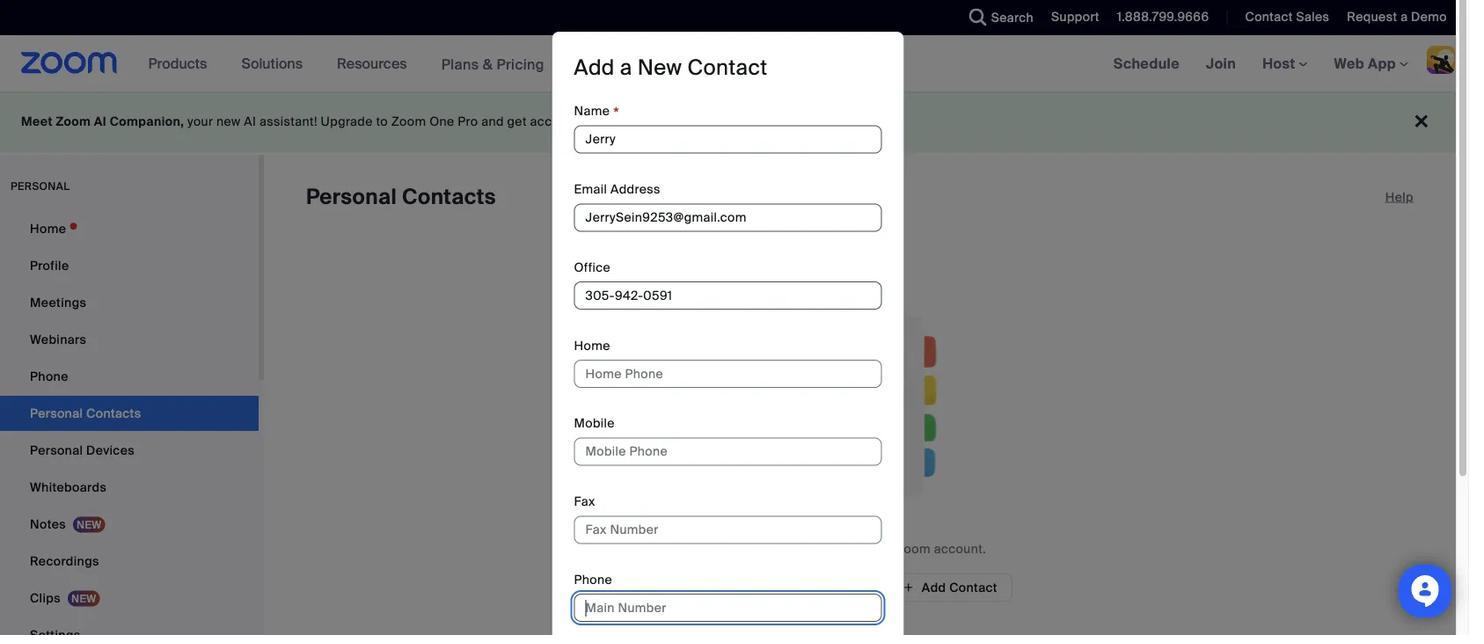 Task type: describe. For each thing, give the bounding box(es) containing it.
a for request
[[1401, 9, 1408, 25]]

personal for personal devices
[[30, 442, 83, 458]]

from
[[784, 579, 813, 596]]

2 horizontal spatial to
[[852, 541, 864, 557]]

Mobile text field
[[574, 438, 882, 466]]

email
[[574, 181, 607, 197]]

meet zoom ai companion, footer
[[0, 92, 1456, 152]]

profile link
[[0, 248, 259, 283]]

import
[[741, 579, 781, 596]]

today
[[865, 114, 900, 130]]

1.888.799.9666 button up 'schedule'
[[1104, 0, 1214, 35]]

0 horizontal spatial to
[[376, 114, 388, 130]]

notes link
[[0, 507, 259, 542]]

*
[[614, 103, 620, 124]]

1 ai from the left
[[94, 114, 107, 130]]

pricing
[[497, 55, 545, 73]]

First and Last Name text field
[[574, 125, 882, 154]]

home link
[[0, 211, 259, 246]]

help link
[[1386, 183, 1414, 211]]

add contact button
[[888, 574, 1013, 602]]

new
[[217, 114, 241, 130]]

cost.
[[776, 114, 806, 130]]

contact sales link up join
[[1232, 0, 1334, 35]]

plans & pricing
[[441, 55, 545, 73]]

meetings link
[[0, 285, 259, 320]]

1 upgrade from the left
[[321, 114, 373, 130]]

and
[[482, 114, 504, 130]]

assistant!
[[260, 114, 317, 130]]

account.
[[934, 541, 986, 557]]

no
[[734, 541, 751, 557]]

support
[[1052, 9, 1100, 25]]

file
[[845, 579, 867, 596]]

join link
[[1193, 35, 1250, 92]]

request
[[1348, 9, 1398, 25]]

meet
[[21, 114, 53, 130]]

recordings
[[30, 553, 99, 569]]

office
[[574, 259, 611, 275]]

Home text field
[[574, 360, 882, 388]]

add for add a new contact
[[574, 54, 615, 81]]

get
[[507, 114, 527, 130]]

personal menu menu
[[0, 211, 259, 635]]

2 ai from the left
[[244, 114, 256, 130]]

access
[[530, 114, 573, 130]]

contact inside "link"
[[1246, 9, 1293, 25]]

clips
[[30, 590, 61, 606]]

home inside add a new contact dialog
[[574, 337, 610, 354]]

one
[[430, 114, 455, 130]]

personal devices link
[[0, 433, 259, 468]]

import from csv file button
[[708, 574, 881, 602]]

1 horizontal spatial zoom
[[391, 114, 426, 130]]

add image for import
[[722, 579, 734, 597]]

Email Address text field
[[574, 204, 882, 232]]

import from csv file
[[741, 579, 867, 596]]

help
[[1386, 189, 1414, 205]]

personal
[[11, 180, 70, 193]]

webinars
[[30, 331, 86, 348]]

added
[[810, 541, 849, 557]]

1 horizontal spatial to
[[577, 114, 589, 130]]

2 upgrade from the left
[[809, 114, 862, 130]]



Task type: locate. For each thing, give the bounding box(es) containing it.
1 horizontal spatial add
[[922, 579, 946, 596]]

Phone text field
[[574, 594, 882, 622]]

companion
[[607, 114, 677, 130]]

at
[[680, 114, 692, 130]]

phone inside personal menu menu
[[30, 368, 68, 385]]

a inside add a new contact dialog
[[620, 54, 632, 81]]

personal contacts
[[306, 183, 496, 211]]

new
[[638, 54, 682, 81]]

a left demo
[[1401, 9, 1408, 25]]

contact inside button
[[950, 579, 998, 596]]

pro
[[458, 114, 478, 130]]

your inside meet zoom ai companion, footer
[[187, 114, 213, 130]]

additional
[[714, 114, 773, 130]]

1 vertical spatial personal
[[30, 442, 83, 458]]

ai
[[94, 114, 107, 130], [244, 114, 256, 130], [592, 114, 604, 130]]

1 vertical spatial contact
[[688, 54, 768, 81]]

support link
[[1038, 0, 1104, 35], [1052, 9, 1100, 25]]

email address
[[574, 181, 661, 197]]

contact up meet zoom ai companion, footer
[[688, 54, 768, 81]]

0 vertical spatial contact
[[1246, 9, 1293, 25]]

join
[[1206, 54, 1236, 73]]

1 horizontal spatial ai
[[244, 114, 256, 130]]

meetings
[[30, 294, 86, 311]]

1.888.799.9666
[[1117, 9, 1209, 25]]

no
[[695, 114, 710, 130]]

add image left the import at the right bottom of page
[[722, 579, 734, 597]]

1 vertical spatial phone
[[574, 572, 613, 588]]

your left new
[[187, 114, 213, 130]]

upgrade today link
[[809, 114, 900, 130]]

zoom left one
[[391, 114, 426, 130]]

2 horizontal spatial ai
[[592, 114, 604, 130]]

ai left *
[[592, 114, 604, 130]]

1 horizontal spatial contact
[[950, 579, 998, 596]]

zoom left account.
[[896, 541, 931, 557]]

Fax text field
[[574, 516, 882, 544]]

add image inside button
[[903, 580, 915, 596]]

0 horizontal spatial zoom
[[56, 114, 91, 130]]

devices
[[86, 442, 135, 458]]

0 horizontal spatial your
[[187, 114, 213, 130]]

0 horizontal spatial contact
[[688, 54, 768, 81]]

to
[[376, 114, 388, 130], [577, 114, 589, 130], [852, 541, 864, 557]]

a
[[1401, 9, 1408, 25], [620, 54, 632, 81]]

1 horizontal spatial add image
[[903, 580, 915, 596]]

0 vertical spatial phone
[[30, 368, 68, 385]]

add a new contact
[[574, 54, 768, 81]]

upgrade
[[321, 114, 373, 130], [809, 114, 862, 130]]

home down the office
[[574, 337, 610, 354]]

meet zoom ai companion, your new ai assistant! upgrade to zoom one pro and get access to ai companion at no additional cost. upgrade today
[[21, 114, 900, 130]]

0 horizontal spatial home
[[30, 220, 66, 237]]

schedule
[[1114, 54, 1180, 73]]

1 vertical spatial your
[[867, 541, 893, 557]]

0 vertical spatial your
[[187, 114, 213, 130]]

name *
[[574, 103, 620, 124]]

sales
[[1297, 9, 1330, 25]]

add inside dialog
[[574, 54, 615, 81]]

to right the added
[[852, 541, 864, 557]]

add contact
[[922, 579, 998, 596]]

address
[[611, 181, 661, 197]]

contact down account.
[[950, 579, 998, 596]]

Office Phone text field
[[574, 282, 882, 310]]

recordings link
[[0, 544, 259, 579]]

fax
[[574, 493, 595, 510]]

personal inside menu
[[30, 442, 83, 458]]

0 horizontal spatial add
[[574, 54, 615, 81]]

home up profile
[[30, 220, 66, 237]]

upgrade right the cost. on the top right of the page
[[809, 114, 862, 130]]

webinars link
[[0, 322, 259, 357]]

1 horizontal spatial a
[[1401, 9, 1408, 25]]

meetings navigation
[[1101, 35, 1470, 93]]

contacts
[[402, 183, 496, 211]]

1 vertical spatial home
[[574, 337, 610, 354]]

phone
[[30, 368, 68, 385], [574, 572, 613, 588]]

1 horizontal spatial upgrade
[[809, 114, 862, 130]]

whiteboards link
[[0, 470, 259, 505]]

0 horizontal spatial phone
[[30, 368, 68, 385]]

add inside button
[[922, 579, 946, 596]]

1 vertical spatial a
[[620, 54, 632, 81]]

a left new
[[620, 54, 632, 81]]

whiteboards
[[30, 479, 107, 495]]

0 horizontal spatial upgrade
[[321, 114, 373, 130]]

to right access
[[577, 114, 589, 130]]

1 horizontal spatial home
[[574, 337, 610, 354]]

zoom
[[56, 114, 91, 130], [391, 114, 426, 130], [896, 541, 931, 557]]

demo
[[1412, 9, 1448, 25]]

add image for add
[[903, 580, 915, 596]]

phone inside add a new contact dialog
[[574, 572, 613, 588]]

1.888.799.9666 button up schedule link
[[1117, 9, 1209, 25]]

product information navigation
[[135, 35, 558, 93]]

banner
[[0, 35, 1470, 93]]

mobile
[[574, 415, 615, 432]]

1 horizontal spatial phone
[[574, 572, 613, 588]]

phone link
[[0, 359, 259, 394]]

contact sales link up meetings navigation
[[1246, 9, 1330, 25]]

your for to
[[867, 541, 893, 557]]

3 ai from the left
[[592, 114, 604, 130]]

to left one
[[376, 114, 388, 130]]

zoom logo image
[[21, 52, 118, 74]]

profile
[[30, 257, 69, 274]]

request a demo
[[1348, 9, 1448, 25]]

contact left sales
[[1246, 9, 1293, 25]]

your
[[187, 114, 213, 130], [867, 541, 893, 557]]

phone down fax
[[574, 572, 613, 588]]

plans
[[441, 55, 479, 73]]

0 vertical spatial add
[[574, 54, 615, 81]]

personal for personal contacts
[[306, 183, 397, 211]]

add
[[574, 54, 615, 81], [922, 579, 946, 596]]

&
[[483, 55, 493, 73]]

upgrade down product information navigation at the top left of the page
[[321, 114, 373, 130]]

schedule link
[[1101, 35, 1193, 92]]

add down account.
[[922, 579, 946, 596]]

csv
[[816, 579, 842, 596]]

home
[[30, 220, 66, 237], [574, 337, 610, 354]]

a for add
[[620, 54, 632, 81]]

add image
[[722, 579, 734, 597], [903, 580, 915, 596]]

contact
[[1246, 9, 1293, 25], [688, 54, 768, 81], [950, 579, 998, 596]]

1 vertical spatial add
[[922, 579, 946, 596]]

your for companion,
[[187, 114, 213, 130]]

phone down webinars
[[30, 368, 68, 385]]

home inside "link"
[[30, 220, 66, 237]]

0 horizontal spatial add image
[[722, 579, 734, 597]]

add image inside "import from csv file" button
[[722, 579, 734, 597]]

ai right new
[[244, 114, 256, 130]]

add image left add contact
[[903, 580, 915, 596]]

notes
[[30, 516, 66, 532]]

companion,
[[110, 114, 184, 130]]

2 horizontal spatial contact
[[1246, 9, 1293, 25]]

personal
[[306, 183, 397, 211], [30, 442, 83, 458]]

1.888.799.9666 button
[[1104, 0, 1214, 35], [1117, 9, 1209, 25]]

2 vertical spatial contact
[[950, 579, 998, 596]]

request a demo link
[[1334, 0, 1470, 35], [1348, 9, 1448, 25]]

ai left companion, at the left of the page
[[94, 114, 107, 130]]

2 horizontal spatial zoom
[[896, 541, 931, 557]]

contact sales link
[[1232, 0, 1334, 35], [1246, 9, 1330, 25]]

contact inside dialog
[[688, 54, 768, 81]]

add up name at top
[[574, 54, 615, 81]]

0 vertical spatial home
[[30, 220, 66, 237]]

contacts
[[755, 541, 807, 557]]

zoom right meet
[[56, 114, 91, 130]]

0 horizontal spatial a
[[620, 54, 632, 81]]

1 horizontal spatial personal
[[306, 183, 397, 211]]

add for add contact
[[922, 579, 946, 596]]

personal devices
[[30, 442, 135, 458]]

your right the added
[[867, 541, 893, 557]]

name
[[574, 103, 610, 119]]

0 horizontal spatial ai
[[94, 114, 107, 130]]

1 horizontal spatial your
[[867, 541, 893, 557]]

clips link
[[0, 581, 259, 616]]

no contacts added to your zoom account.
[[734, 541, 986, 557]]

0 vertical spatial personal
[[306, 183, 397, 211]]

plans & pricing link
[[441, 55, 545, 73], [441, 55, 545, 73]]

banner containing schedule
[[0, 35, 1470, 93]]

add a new contact dialog
[[552, 32, 904, 635]]

0 horizontal spatial personal
[[30, 442, 83, 458]]

0 vertical spatial a
[[1401, 9, 1408, 25]]

contact sales
[[1246, 9, 1330, 25]]



Task type: vqa. For each thing, say whether or not it's contained in the screenshot.
"pricing"
yes



